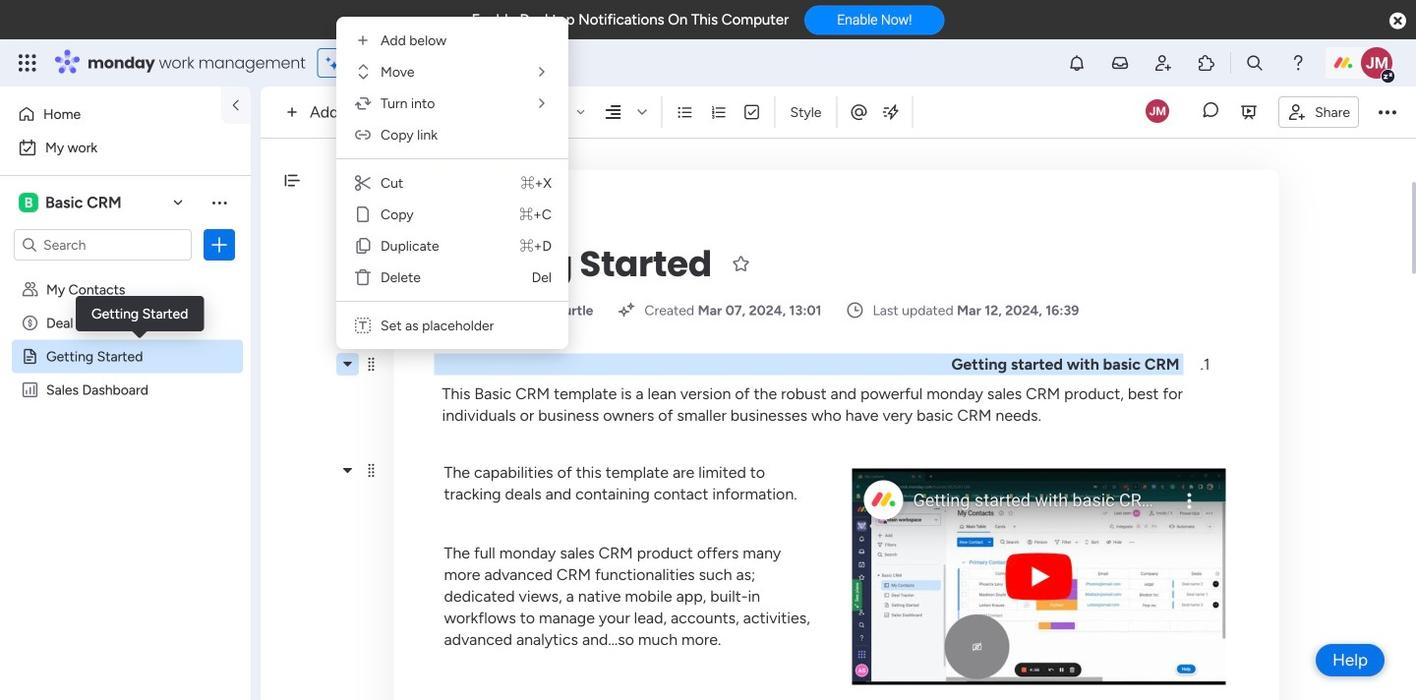 Task type: vqa. For each thing, say whether or not it's contained in the screenshot.
the Quick search results list box
no



Task type: describe. For each thing, give the bounding box(es) containing it.
jeremy miller image
[[1361, 47, 1393, 79]]

set as placeholder image
[[353, 316, 373, 335]]

8 menu item from the top
[[344, 262, 561, 293]]

notifications image
[[1067, 53, 1087, 73]]

help image
[[1288, 53, 1308, 73]]

options image
[[209, 235, 229, 255]]

copy image
[[353, 205, 373, 224]]

see plans image
[[326, 52, 344, 74]]

workspace selection element
[[19, 191, 125, 214]]

cut image
[[353, 173, 373, 193]]

1 move image from the left
[[353, 62, 373, 82]]

duplicate image
[[353, 236, 373, 256]]

2 turn into image from the left
[[532, 93, 552, 113]]

Search in workspace field
[[41, 234, 164, 256]]

dapulse close image
[[1390, 11, 1406, 31]]

1 menu item from the top
[[344, 25, 561, 56]]

4 menu item from the top
[[344, 119, 561, 150]]

checklist image
[[743, 103, 761, 121]]

public board image
[[21, 347, 39, 366]]

copy link image
[[353, 125, 373, 145]]

monday marketplace image
[[1197, 53, 1217, 73]]

v2 ellipsis image
[[1379, 99, 1397, 125]]



Task type: locate. For each thing, give the bounding box(es) containing it.
mention image
[[849, 102, 869, 122]]

2 move image from the left
[[532, 62, 552, 82]]

3 menu item from the top
[[344, 88, 561, 119]]

workspace options image
[[209, 193, 229, 212]]

select product image
[[18, 53, 37, 73]]

2 menu item from the top
[[344, 56, 561, 88]]

delete image
[[353, 268, 373, 287]]

update feed image
[[1110, 53, 1130, 73]]

dynamic values image
[[881, 102, 900, 122]]

turn into image
[[353, 93, 373, 113], [532, 93, 552, 113]]

invite members image
[[1154, 53, 1173, 73]]

0 vertical spatial option
[[12, 98, 209, 130]]

0 horizontal spatial move image
[[353, 62, 373, 82]]

public dashboard image
[[21, 381, 39, 399]]

move image
[[353, 62, 373, 82], [532, 62, 552, 82]]

1 turn into image from the left
[[353, 93, 373, 113]]

numbered list image
[[710, 103, 727, 121]]

0 horizontal spatial turn into image
[[353, 93, 373, 113]]

1 vertical spatial option
[[12, 132, 239, 163]]

9 menu item from the top
[[344, 310, 561, 341]]

add below image
[[353, 30, 373, 50]]

6 menu item from the top
[[344, 199, 561, 230]]

list box
[[0, 269, 251, 672]]

search everything image
[[1245, 53, 1265, 73]]

add to favorites image
[[731, 254, 751, 273]]

None field
[[435, 239, 717, 290]]

board activity image
[[1146, 99, 1170, 123]]

option
[[12, 98, 209, 130], [12, 132, 239, 163], [0, 272, 251, 276]]

1 horizontal spatial move image
[[532, 62, 552, 82]]

bulleted list image
[[676, 103, 694, 121]]

workspace image
[[19, 192, 38, 213]]

2 vertical spatial option
[[0, 272, 251, 276]]

5 menu item from the top
[[344, 167, 561, 199]]

7 menu item from the top
[[344, 230, 561, 262]]

add items menu menu
[[344, 25, 561, 341]]

menu item
[[344, 25, 561, 56], [344, 56, 561, 88], [344, 88, 561, 119], [344, 119, 561, 150], [344, 167, 561, 199], [344, 199, 561, 230], [344, 230, 561, 262], [344, 262, 561, 293], [344, 310, 561, 341]]

1 horizontal spatial turn into image
[[532, 93, 552, 113]]



